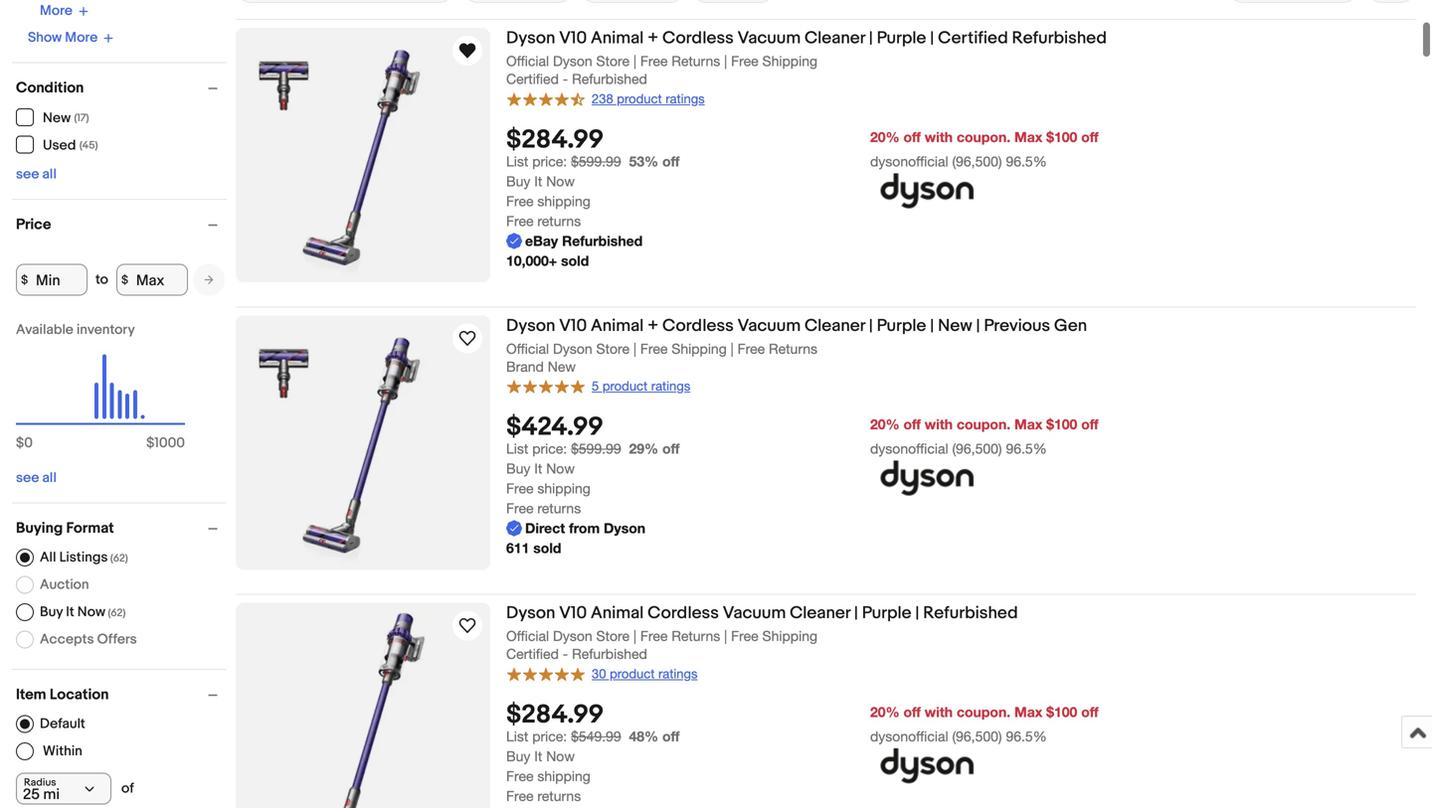 Task type: locate. For each thing, give the bounding box(es) containing it.
product right 238 at top
[[617, 91, 662, 106]]

1 $100 from the top
[[1047, 129, 1078, 145]]

0 vertical spatial with
[[925, 129, 953, 145]]

0 vertical spatial $599.99
[[571, 153, 621, 169]]

1 visit dysonofficial ebay store! image from the top
[[870, 171, 984, 211]]

you are watching this item, click to unwatch image
[[456, 39, 479, 63]]

0 vertical spatial purple
[[877, 28, 927, 49]]

1 (96,500) from the top
[[952, 153, 1002, 169]]

1 coupon. from the top
[[957, 129, 1011, 145]]

3 with from the top
[[925, 704, 953, 721]]

animal inside dyson v10 animal cordless vacuum cleaner | purple | refurbished official dyson store | free returns | free shipping certified - refurbished
[[591, 603, 644, 624]]

2 v10 from the top
[[559, 316, 587, 337]]

dyson v10 animal cordless vacuum cleaner | purple | refurbished heading
[[506, 603, 1018, 624]]

1 + from the top
[[648, 28, 659, 49]]

2 vertical spatial dysonofficial
[[870, 728, 949, 745]]

dyson right watch dyson v10 animal cordless vacuum cleaner | purple | refurbished image
[[506, 603, 556, 624]]

$284.99 down 30
[[506, 700, 604, 731]]

v10 up 30 product ratings link
[[559, 603, 587, 624]]

dyson v10 animal + cordless vacuum cleaner | purple | new | previous gen heading
[[506, 316, 1087, 337]]

animal for dyson v10 animal + cordless vacuum cleaner | purple | new | previous gen
[[591, 316, 644, 337]]

with inside 20% off with coupon. max $100 off list price: $599.99 29% off
[[925, 416, 953, 433]]

store up 238 product ratings link
[[596, 53, 630, 69]]

see all button for price
[[16, 470, 57, 487]]

2 vertical spatial coupon.
[[957, 704, 1011, 721]]

1 vertical spatial 96.5%
[[1006, 441, 1047, 457]]

price: for $424.99
[[532, 441, 567, 457]]

cleaner
[[805, 28, 865, 49], [805, 316, 865, 337], [790, 603, 851, 624]]

see all button down used
[[16, 166, 57, 183]]

1 dysonofficial (96,500) 96.5% buy it now from the top
[[506, 153, 1047, 189]]

returns up 238 product ratings at the left top of page
[[672, 53, 720, 69]]

watch dyson v10 animal + cordless vacuum cleaner | purple | new | previous gen image
[[456, 327, 479, 350]]

new right brand
[[548, 359, 576, 375]]

+ up 5 product ratings
[[648, 316, 659, 337]]

dyson v10 animal + cordless vacuum cleaner | purple | certified refurbished heading
[[506, 28, 1107, 49]]

0 vertical spatial new
[[43, 110, 71, 127]]

free shipping free returns
[[506, 768, 591, 805]]

2 $599.99 from the top
[[571, 441, 621, 457]]

3 20% from the top
[[870, 704, 900, 721]]

dyson v10 animal cordless vacuum cleaner | purple | refurbished official dyson store | free returns | free shipping certified - refurbished
[[506, 603, 1018, 663]]

coupon. down dyson v10 animal + cordless vacuum cleaner | purple | certified refurbished link at top
[[957, 129, 1011, 145]]

1 vertical spatial see
[[16, 470, 39, 487]]

certified inside dyson v10 animal cordless vacuum cleaner | purple | refurbished official dyson store | free returns | free shipping certified - refurbished
[[506, 646, 559, 663]]

2 with from the top
[[925, 416, 953, 433]]

returns
[[672, 53, 720, 69], [769, 340, 818, 357], [672, 628, 720, 645]]

2 list from the top
[[506, 441, 529, 457]]

sold down ebay refurbished text box
[[561, 252, 589, 269]]

$ up available
[[21, 273, 28, 287]]

0 vertical spatial all
[[42, 166, 57, 183]]

coupon. for $424.99
[[957, 416, 1011, 433]]

2 20% from the top
[[870, 416, 900, 433]]

(17)
[[74, 112, 89, 125]]

refurbished
[[1012, 28, 1107, 49], [572, 71, 647, 87], [562, 233, 643, 249], [923, 603, 1018, 624], [572, 646, 647, 663]]

2 all from the top
[[42, 470, 57, 487]]

product right 30
[[610, 666, 655, 682]]

all listings (62)
[[40, 549, 128, 566]]

store inside dyson v10 animal cordless vacuum cleaner | purple | refurbished official dyson store | free returns | free shipping certified - refurbished
[[596, 628, 630, 645]]

animal inside the dyson v10 animal + cordless vacuum cleaner | purple | new | previous gen official dyson store | free shipping | free returns brand new
[[591, 316, 644, 337]]

shipping down "$549.99"
[[538, 768, 591, 785]]

ratings for dyson v10 animal + cordless vacuum cleaner | purple | certified refurbished
[[666, 91, 705, 106]]

2 vertical spatial price:
[[532, 728, 567, 745]]

within
[[43, 744, 82, 760]]

cleaner for $284.99
[[805, 28, 865, 49]]

+ up 238 product ratings at the left top of page
[[648, 28, 659, 49]]

0 vertical spatial product
[[617, 91, 662, 106]]

sold inside free shipping free returns direct from dyson 611 sold
[[533, 540, 562, 557]]

coupon. inside '20% off with coupon. max $100 off list price: $549.99 48% off'
[[957, 704, 1011, 721]]

2 vertical spatial cleaner
[[790, 603, 851, 624]]

0 vertical spatial vacuum
[[738, 28, 801, 49]]

purple inside the dyson v10 animal + cordless vacuum cleaner | purple | new | previous gen official dyson store | free shipping | free returns brand new
[[877, 316, 927, 337]]

ratings up 29%
[[651, 379, 691, 394]]

see all for condition
[[16, 166, 57, 183]]

96.5% for $284.99
[[1006, 153, 1047, 169]]

animal
[[591, 28, 644, 49], [591, 316, 644, 337], [591, 603, 644, 624]]

0 vertical spatial returns
[[672, 53, 720, 69]]

1 96.5% from the top
[[1006, 153, 1047, 169]]

2 horizontal spatial new
[[938, 316, 973, 337]]

show more button
[[28, 29, 114, 46]]

2 store from the top
[[596, 340, 630, 357]]

238 product ratings
[[592, 91, 705, 106]]

cordless
[[663, 28, 734, 49], [663, 316, 734, 337], [648, 603, 719, 624]]

more down more button at left
[[65, 29, 98, 46]]

1 price: from the top
[[532, 153, 567, 169]]

store inside the dyson v10 animal + cordless vacuum cleaner | purple | new | previous gen official dyson store | free shipping | free returns brand new
[[596, 340, 630, 357]]

3 max from the top
[[1015, 704, 1043, 721]]

1 vertical spatial coupon.
[[957, 416, 1011, 433]]

vacuum
[[738, 28, 801, 49], [738, 316, 801, 337], [723, 603, 786, 624]]

purple
[[877, 28, 927, 49], [877, 316, 927, 337], [862, 603, 912, 624]]

+ for $284.99
[[648, 28, 659, 49]]

more
[[40, 2, 73, 19], [65, 29, 98, 46]]

$100 inside '20% off with coupon. max $100 off list price: $549.99 48% off'
[[1047, 704, 1078, 721]]

cordless inside dyson v10 animal cordless vacuum cleaner | purple | refurbished official dyson store | free returns | free shipping certified - refurbished
[[648, 603, 719, 624]]

with down dyson v10 animal + cordless vacuum cleaner | purple | certified refurbished link at top
[[925, 129, 953, 145]]

2 vertical spatial returns
[[672, 628, 720, 645]]

0 vertical spatial cleaner
[[805, 28, 865, 49]]

53%
[[629, 153, 659, 169]]

2 vertical spatial returns
[[538, 788, 581, 805]]

1 vertical spatial with
[[925, 416, 953, 433]]

list down brand
[[506, 441, 529, 457]]

cordless up 238 product ratings at the left top of page
[[663, 28, 734, 49]]

2 vertical spatial official
[[506, 628, 549, 645]]

0 vertical spatial see
[[16, 166, 39, 183]]

animal up 5 product ratings link
[[591, 316, 644, 337]]

ratings for dyson v10 animal + cordless vacuum cleaner | purple | new | previous gen
[[651, 379, 691, 394]]

$599.99
[[571, 153, 621, 169], [571, 441, 621, 457]]

dysonofficial for $284.99
[[870, 153, 949, 169]]

96.5% for $424.99
[[1006, 441, 1047, 457]]

1 vertical spatial max
[[1015, 416, 1043, 433]]

product for dyson v10 animal cordless vacuum cleaner | purple | refurbished
[[610, 666, 655, 682]]

(62) up offers
[[108, 607, 126, 620]]

$100
[[1047, 129, 1078, 145], [1047, 416, 1078, 433], [1047, 704, 1078, 721]]

2 price: from the top
[[532, 441, 567, 457]]

cleaner inside the dyson v10 animal + cordless vacuum cleaner | purple | new | previous gen official dyson store | free shipping | free returns brand new
[[805, 316, 865, 337]]

with down dyson v10 animal + cordless vacuum cleaner | purple | new | previous gen link
[[925, 416, 953, 433]]

free shipping free returns direct from dyson 611 sold
[[506, 481, 646, 557]]

+ for $424.99
[[648, 316, 659, 337]]

v10 inside dyson v10 animal cordless vacuum cleaner | purple | refurbished official dyson store | free returns | free shipping certified - refurbished
[[559, 603, 587, 624]]

1 vertical spatial dysonofficial
[[870, 441, 949, 457]]

0 vertical spatial coupon.
[[957, 129, 1011, 145]]

new left previous
[[938, 316, 973, 337]]

3 $100 from the top
[[1047, 704, 1078, 721]]

0 vertical spatial 20%
[[870, 129, 900, 145]]

with for $284.99
[[925, 129, 953, 145]]

returns inside free shipping free returns ebay refurbished 10,000+ sold
[[538, 213, 581, 229]]

shipping up direct from dyson text box
[[538, 481, 591, 497]]

cordless up 5 product ratings
[[663, 316, 734, 337]]

animal inside dyson v10 animal + cordless vacuum cleaner | purple | certified refurbished official dyson store | free returns | free shipping certified - refurbished
[[591, 28, 644, 49]]

animal up 238 product ratings link
[[591, 28, 644, 49]]

list
[[506, 153, 529, 169], [506, 441, 529, 457], [506, 728, 529, 745]]

2 96.5% from the top
[[1006, 441, 1047, 457]]

1 vertical spatial cordless
[[663, 316, 734, 337]]

2 see all from the top
[[16, 470, 57, 487]]

list for $424.99
[[506, 441, 529, 457]]

ratings up the 48%
[[658, 666, 698, 682]]

$100 inside 20% off with coupon. max $100 off list price: $599.99 29% off
[[1047, 416, 1078, 433]]

buy up free shipping free returns
[[506, 748, 531, 765]]

0 vertical spatial animal
[[591, 28, 644, 49]]

coupon. inside 20% off with coupon. max $100 off list price: $599.99 53% off
[[957, 129, 1011, 145]]

2 coupon. from the top
[[957, 416, 1011, 433]]

0 vertical spatial -
[[563, 71, 568, 87]]

2 vertical spatial max
[[1015, 704, 1043, 721]]

2 $100 from the top
[[1047, 416, 1078, 433]]

buy it now (62)
[[40, 604, 126, 621]]

store
[[596, 53, 630, 69], [596, 340, 630, 357], [596, 628, 630, 645]]

1 vertical spatial see all
[[16, 470, 57, 487]]

animal for dyson v10 animal cordless vacuum cleaner | purple | refurbished
[[591, 603, 644, 624]]

more up show more on the top left
[[40, 2, 73, 19]]

all up buying
[[42, 470, 57, 487]]

2 vertical spatial list
[[506, 728, 529, 745]]

see all
[[16, 166, 57, 183], [16, 470, 57, 487]]

3 (96,500) from the top
[[952, 728, 1002, 745]]

returns up ebay refurbished text box
[[538, 213, 581, 229]]

3 store from the top
[[596, 628, 630, 645]]

see for condition
[[16, 166, 39, 183]]

1 vertical spatial price:
[[532, 441, 567, 457]]

returns inside free shipping free returns direct from dyson 611 sold
[[538, 500, 581, 517]]

vacuum for $284.99
[[738, 28, 801, 49]]

$599.99 left 29%
[[571, 441, 621, 457]]

0 vertical spatial dysonofficial
[[870, 153, 949, 169]]

10,000+
[[506, 252, 557, 269]]

0 vertical spatial dysonofficial (96,500) 96.5% buy it now
[[506, 153, 1047, 189]]

1 vertical spatial returns
[[538, 500, 581, 517]]

see all for price
[[16, 470, 57, 487]]

0 vertical spatial list
[[506, 153, 529, 169]]

all for condition
[[42, 166, 57, 183]]

official right watch dyson v10 animal cordless vacuum cleaner | purple | refurbished image
[[506, 628, 549, 645]]

official right you are watching this item, click to unwatch image
[[506, 53, 549, 69]]

(96,500) for $284.99
[[952, 153, 1002, 169]]

3 returns from the top
[[538, 788, 581, 805]]

vacuum inside the dyson v10 animal + cordless vacuum cleaner | purple | new | previous gen official dyson store | free shipping | free returns brand new
[[738, 316, 801, 337]]

2 vertical spatial ratings
[[658, 666, 698, 682]]

vacuum inside dyson v10 animal + cordless vacuum cleaner | purple | certified refurbished official dyson store | free returns | free shipping certified - refurbished
[[738, 28, 801, 49]]

(62) inside all listings (62)
[[110, 552, 128, 565]]

returns up 30 product ratings
[[672, 628, 720, 645]]

buying format button
[[16, 520, 227, 538]]

1 max from the top
[[1015, 129, 1043, 145]]

dyson v10 animal cordless vacuum cleaner | purple | refurbished image
[[236, 603, 490, 809]]

item location button
[[16, 686, 227, 704]]

30 product ratings link
[[506, 665, 698, 683]]

direct
[[525, 520, 565, 537]]

2 vertical spatial $100
[[1047, 704, 1078, 721]]

2 animal from the top
[[591, 316, 644, 337]]

coupon. down dyson v10 animal + cordless vacuum cleaner | purple | new | previous gen link
[[957, 416, 1011, 433]]

official inside dyson v10 animal + cordless vacuum cleaner | purple | certified refurbished official dyson store | free returns | free shipping certified - refurbished
[[506, 53, 549, 69]]

0 vertical spatial (96,500)
[[952, 153, 1002, 169]]

returns down "$549.99"
[[538, 788, 581, 805]]

official inside dyson v10 animal cordless vacuum cleaner | purple | refurbished official dyson store | free returns | free shipping certified - refurbished
[[506, 628, 549, 645]]

list up the ebay
[[506, 153, 529, 169]]

1 $599.99 from the top
[[571, 153, 621, 169]]

coupon.
[[957, 129, 1011, 145], [957, 416, 1011, 433], [957, 704, 1011, 721]]

dyson v10 animal cordless vacuum cleaner | purple | refurbished link
[[506, 603, 1417, 628]]

animal for dyson v10 animal + cordless vacuum cleaner | purple | certified refurbished
[[591, 28, 644, 49]]

shipping
[[763, 53, 818, 69], [672, 340, 727, 357], [763, 628, 818, 645]]

 (62) Items text field
[[108, 552, 128, 565], [105, 607, 126, 620]]

0 vertical spatial $100
[[1047, 129, 1078, 145]]

+
[[648, 28, 659, 49], [648, 316, 659, 337]]

$ up buying format dropdown button
[[146, 435, 155, 452]]

$
[[21, 273, 28, 287], [121, 273, 128, 287], [16, 435, 24, 452], [146, 435, 155, 452]]

1 vertical spatial visit dysonofficial ebay store! image
[[870, 459, 984, 499]]

ebay
[[525, 233, 558, 249]]

product right 5
[[603, 379, 648, 394]]

$599.99 inside 20% off with coupon. max $100 off list price: $599.99 53% off
[[571, 153, 621, 169]]

0 vertical spatial ratings
[[666, 91, 705, 106]]

animal up 30 product ratings link
[[591, 603, 644, 624]]

1 vertical spatial 20%
[[870, 416, 900, 433]]

1 shipping from the top
[[538, 193, 591, 209]]

2 vertical spatial purple
[[862, 603, 912, 624]]

0 vertical spatial v10
[[559, 28, 587, 49]]

shipping inside free shipping free returns ebay refurbished 10,000+ sold
[[538, 193, 591, 209]]

1 list from the top
[[506, 153, 529, 169]]

price: for $284.99
[[532, 153, 567, 169]]

2 vertical spatial shipping
[[538, 768, 591, 785]]

buy
[[506, 173, 531, 189], [506, 461, 531, 477], [40, 604, 63, 621], [506, 748, 531, 765]]

location
[[50, 686, 109, 704]]

with
[[925, 129, 953, 145], [925, 416, 953, 433], [925, 704, 953, 721]]

1 see from the top
[[16, 166, 39, 183]]

returns inside dyson v10 animal + cordless vacuum cleaner | purple | certified refurbished official dyson store | free returns | free shipping certified - refurbished
[[672, 53, 720, 69]]

$284.99 down 238 at top
[[506, 125, 604, 155]]

shipping inside dyson v10 animal + cordless vacuum cleaner | purple | certified refurbished official dyson store | free returns | free shipping certified - refurbished
[[763, 53, 818, 69]]

shipping down dyson v10 animal cordless vacuum cleaner | purple | refurbished heading
[[763, 628, 818, 645]]

2 returns from the top
[[538, 500, 581, 517]]

1 vertical spatial new
[[938, 316, 973, 337]]

1 vertical spatial list
[[506, 441, 529, 457]]

0 vertical spatial shipping
[[763, 53, 818, 69]]

2 vertical spatial product
[[610, 666, 655, 682]]

$599.99 inside 20% off with coupon. max $100 off list price: $599.99 29% off
[[571, 441, 621, 457]]

max inside 20% off with coupon. max $100 off list price: $599.99 29% off
[[1015, 416, 1043, 433]]

price: inside 20% off with coupon. max $100 off list price: $599.99 53% off
[[532, 153, 567, 169]]

0 vertical spatial (62)
[[110, 552, 128, 565]]

it down the $424.99 at the bottom
[[534, 461, 542, 477]]

dyson right you are watching this item, click to unwatch image
[[506, 28, 556, 49]]

1 all from the top
[[42, 166, 57, 183]]

shipping for $284.99
[[538, 193, 591, 209]]

+ inside dyson v10 animal + cordless vacuum cleaner | purple | certified refurbished official dyson store | free returns | free shipping certified - refurbished
[[648, 28, 659, 49]]

0 vertical spatial shipping
[[538, 193, 591, 209]]

1 vertical spatial +
[[648, 316, 659, 337]]

see all button
[[16, 166, 57, 183], [16, 470, 57, 487]]

2 $284.99 from the top
[[506, 700, 604, 731]]

1 vertical spatial $100
[[1047, 416, 1078, 433]]

price: left "$549.99"
[[532, 728, 567, 745]]

v10 up 5 product ratings link
[[559, 316, 587, 337]]

see all down 0
[[16, 470, 57, 487]]

2 vertical spatial (96,500)
[[952, 728, 1002, 745]]

it
[[534, 173, 542, 189], [534, 461, 542, 477], [66, 604, 74, 621], [534, 748, 542, 765]]

cleaner for $424.99
[[805, 316, 865, 337]]

list inside '20% off with coupon. max $100 off list price: $549.99 48% off'
[[506, 728, 529, 745]]

$599.99 left 53%
[[571, 153, 621, 169]]

certified
[[938, 28, 1008, 49], [506, 71, 559, 87], [506, 646, 559, 663]]

list inside 20% off with coupon. max $100 off list price: $599.99 53% off
[[506, 153, 529, 169]]

+ inside the dyson v10 animal + cordless vacuum cleaner | purple | new | previous gen official dyson store | free shipping | free returns brand new
[[648, 316, 659, 337]]

product for dyson v10 animal + cordless vacuum cleaner | purple | new | previous gen
[[603, 379, 648, 394]]

1 vertical spatial cleaner
[[805, 316, 865, 337]]

1 vertical spatial shipping
[[672, 340, 727, 357]]

2 - from the top
[[563, 646, 568, 663]]

2 vertical spatial v10
[[559, 603, 587, 624]]

1 vertical spatial ratings
[[651, 379, 691, 394]]

(96,500)
[[952, 153, 1002, 169], [952, 441, 1002, 457], [952, 728, 1002, 745]]

shipping down dyson v10 animal + cordless vacuum cleaner | purple | certified refurbished heading
[[763, 53, 818, 69]]

price:
[[532, 153, 567, 169], [532, 441, 567, 457], [532, 728, 567, 745]]

2 vertical spatial with
[[925, 704, 953, 721]]

1 with from the top
[[925, 129, 953, 145]]

listings
[[59, 549, 108, 566]]

price: up free shipping free returns direct from dyson 611 sold
[[532, 441, 567, 457]]

1 see all from the top
[[16, 166, 57, 183]]

1 vertical spatial returns
[[769, 340, 818, 357]]

returns inside free shipping free returns
[[538, 788, 581, 805]]

0 vertical spatial cordless
[[663, 28, 734, 49]]

v10 up 238 product ratings link
[[559, 28, 587, 49]]

1 20% from the top
[[870, 129, 900, 145]]

cleaner inside dyson v10 animal + cordless vacuum cleaner | purple | certified refurbished official dyson store | free returns | free shipping certified - refurbished
[[805, 28, 865, 49]]

visit dysonofficial ebay store! image
[[870, 171, 984, 211], [870, 459, 984, 499], [870, 747, 984, 787]]

(62)
[[110, 552, 128, 565], [108, 607, 126, 620]]

1 vertical spatial product
[[603, 379, 648, 394]]

new left (17)
[[43, 110, 71, 127]]

with down 'dyson v10 animal cordless vacuum cleaner | purple | refurbished' link
[[925, 704, 953, 721]]

dyson v10 animal + cordless vacuum cleaner | purple | new | previous gen image
[[236, 316, 490, 570]]

3 visit dysonofficial ebay store! image from the top
[[870, 747, 984, 787]]

3 shipping from the top
[[538, 768, 591, 785]]

returns down dyson v10 animal + cordless vacuum cleaner | purple | new | previous gen heading
[[769, 340, 818, 357]]

2 shipping from the top
[[538, 481, 591, 497]]

max
[[1015, 129, 1043, 145], [1015, 416, 1043, 433], [1015, 704, 1043, 721]]

cordless inside dyson v10 animal + cordless vacuum cleaner | purple | certified refurbished official dyson store | free returns | free shipping certified - refurbished
[[663, 28, 734, 49]]

 (62) items text field up offers
[[105, 607, 126, 620]]

shipping inside dyson v10 animal cordless vacuum cleaner | purple | refurbished official dyson store | free returns | free shipping certified - refurbished
[[763, 628, 818, 645]]

cordless up 30 product ratings
[[648, 603, 719, 624]]

1 vertical spatial $284.99
[[506, 700, 604, 731]]

dysonofficial
[[870, 153, 949, 169], [870, 441, 949, 457], [870, 728, 949, 745]]

2 see all button from the top
[[16, 470, 57, 487]]

see all down used
[[16, 166, 57, 183]]

1 see all button from the top
[[16, 166, 57, 183]]

v10
[[559, 28, 587, 49], [559, 316, 587, 337], [559, 603, 587, 624]]

1 vertical spatial animal
[[591, 316, 644, 337]]

- inside dyson v10 animal cordless vacuum cleaner | purple | refurbished official dyson store | free returns | free shipping certified - refurbished
[[563, 646, 568, 663]]

(62) down buying format dropdown button
[[110, 552, 128, 565]]

dysonofficial (96,500) 96.5% buy it now
[[506, 153, 1047, 189], [506, 441, 1047, 477], [506, 728, 1047, 765]]

29%
[[629, 441, 659, 457]]

1 vertical spatial (62)
[[108, 607, 126, 620]]

cordless inside the dyson v10 animal + cordless vacuum cleaner | purple | new | previous gen official dyson store | free shipping | free returns brand new
[[663, 316, 734, 337]]

official up brand
[[506, 340, 549, 357]]

dyson inside free shipping free returns direct from dyson 611 sold
[[604, 520, 646, 537]]

1 official from the top
[[506, 53, 549, 69]]

dyson right from on the left
[[604, 520, 646, 537]]

$549.99
[[571, 728, 621, 745]]

price: inside 20% off with coupon. max $100 off list price: $599.99 29% off
[[532, 441, 567, 457]]

visit dysonofficial ebay store! image for dyson v10 animal + cordless vacuum cleaner | purple | certified refurbished
[[870, 171, 984, 211]]

1 dysonofficial from the top
[[870, 153, 949, 169]]

2 vertical spatial cordless
[[648, 603, 719, 624]]

all down used
[[42, 166, 57, 183]]

store up 30 product ratings link
[[596, 628, 630, 645]]

3 dysonofficial from the top
[[870, 728, 949, 745]]

shipping
[[538, 193, 591, 209], [538, 481, 591, 497], [538, 768, 591, 785]]

see down 0
[[16, 470, 39, 487]]

0 vertical spatial price:
[[532, 153, 567, 169]]

default link
[[16, 716, 85, 734]]

ratings right 238 at top
[[666, 91, 705, 106]]

20% off with coupon. max $100 off list price: $599.99 53% off
[[506, 129, 1099, 169]]

1 vertical spatial official
[[506, 340, 549, 357]]

2 visit dysonofficial ebay store! image from the top
[[870, 459, 984, 499]]

1 vertical spatial purple
[[877, 316, 927, 337]]

20%
[[870, 129, 900, 145], [870, 416, 900, 433], [870, 704, 900, 721]]

purple inside dyson v10 animal + cordless vacuum cleaner | purple | certified refurbished official dyson store | free returns | free shipping certified - refurbished
[[877, 28, 927, 49]]

store up 5 product ratings link
[[596, 340, 630, 357]]

- up 30 product ratings link
[[563, 646, 568, 663]]

official
[[506, 53, 549, 69], [506, 340, 549, 357], [506, 628, 549, 645]]

3 coupon. from the top
[[957, 704, 1011, 721]]

cordless for $424.99
[[663, 316, 734, 337]]

0 horizontal spatial new
[[43, 110, 71, 127]]

product
[[617, 91, 662, 106], [603, 379, 648, 394], [610, 666, 655, 682]]

1 v10 from the top
[[559, 28, 587, 49]]

new
[[43, 110, 71, 127], [938, 316, 973, 337], [548, 359, 576, 375]]

0 vertical spatial returns
[[538, 213, 581, 229]]

coupon. inside 20% off with coupon. max $100 off list price: $599.99 29% off
[[957, 416, 1011, 433]]

returns
[[538, 213, 581, 229], [538, 500, 581, 517], [538, 788, 581, 805]]

2 vertical spatial vacuum
[[723, 603, 786, 624]]

eBay Refurbished text field
[[506, 231, 643, 251]]

2 vertical spatial dysonofficial (96,500) 96.5% buy it now
[[506, 728, 1047, 765]]

2 vertical spatial shipping
[[763, 628, 818, 645]]

2 vertical spatial animal
[[591, 603, 644, 624]]

1 animal from the top
[[591, 28, 644, 49]]

visit dysonofficial ebay store! image for dyson v10 animal cordless vacuum cleaner | purple | refurbished
[[870, 747, 984, 787]]

list inside 20% off with coupon. max $100 off list price: $599.99 29% off
[[506, 441, 529, 457]]

3 price: from the top
[[532, 728, 567, 745]]

96.5%
[[1006, 153, 1047, 169], [1006, 441, 1047, 457], [1006, 728, 1047, 745]]

default
[[40, 716, 85, 733]]

now up free shipping free returns ebay refurbished 10,000+ sold
[[546, 173, 575, 189]]

ratings for dyson v10 animal cordless vacuum cleaner | purple | refurbished
[[658, 666, 698, 682]]

2 vertical spatial certified
[[506, 646, 559, 663]]

returns up direct
[[538, 500, 581, 517]]

graph of available inventory between $0 and $1000+ image
[[16, 322, 185, 462]]

with for $424.99
[[925, 416, 953, 433]]

20% inside 20% off with coupon. max $100 off list price: $599.99 53% off
[[870, 129, 900, 145]]

dyson up 30
[[553, 628, 593, 645]]

shipping inside free shipping free returns direct from dyson 611 sold
[[538, 481, 591, 497]]

1 $284.99 from the top
[[506, 125, 604, 155]]

2 dysonofficial (96,500) 96.5% buy it now from the top
[[506, 441, 1047, 477]]

1 returns from the top
[[538, 213, 581, 229]]

1 vertical spatial v10
[[559, 316, 587, 337]]

product for dyson v10 animal + cordless vacuum cleaner | purple | certified refurbished
[[617, 91, 662, 106]]

2 (96,500) from the top
[[952, 441, 1002, 457]]

all
[[42, 166, 57, 183], [42, 470, 57, 487]]

2 + from the top
[[648, 316, 659, 337]]

$100 for $284.99
[[1047, 129, 1078, 145]]

2 vertical spatial visit dysonofficial ebay store! image
[[870, 747, 984, 787]]

$100 inside 20% off with coupon. max $100 off list price: $599.99 53% off
[[1047, 129, 1078, 145]]

0 vertical spatial $284.99
[[506, 125, 604, 155]]

shipping up 5 product ratings
[[672, 340, 727, 357]]

returns for $424.99
[[538, 500, 581, 517]]

0 vertical spatial max
[[1015, 129, 1043, 145]]

1 vertical spatial vacuum
[[738, 316, 801, 337]]

2 vertical spatial 96.5%
[[1006, 728, 1047, 745]]

list up free shipping free returns
[[506, 728, 529, 745]]

inventory
[[77, 322, 135, 339]]

dyson
[[506, 28, 556, 49], [553, 53, 593, 69], [506, 316, 556, 337], [553, 340, 593, 357], [604, 520, 646, 537], [506, 603, 556, 624], [553, 628, 593, 645]]

1 store from the top
[[596, 53, 630, 69]]

price: up free shipping free returns ebay refurbished 10,000+ sold
[[532, 153, 567, 169]]

sold down direct
[[533, 540, 562, 557]]

v10 inside dyson v10 animal + cordless vacuum cleaner | purple | certified refurbished official dyson store | free returns | free shipping certified - refurbished
[[559, 28, 587, 49]]

v10 for dyson v10 animal cordless vacuum cleaner | purple | refurbished
[[559, 603, 587, 624]]

2 vertical spatial store
[[596, 628, 630, 645]]

now down the $424.99 at the bottom
[[546, 461, 575, 477]]

to
[[95, 272, 108, 288]]

$ 0
[[16, 435, 33, 452]]

with inside 20% off with coupon. max $100 off list price: $599.99 53% off
[[925, 129, 953, 145]]

used (45)
[[43, 137, 98, 154]]

1 vertical spatial dysonofficial (96,500) 96.5% buy it now
[[506, 441, 1047, 477]]

see all button down 0
[[16, 470, 57, 487]]

2 dysonofficial from the top
[[870, 441, 949, 457]]

2 see from the top
[[16, 470, 39, 487]]

free
[[641, 53, 668, 69], [731, 53, 759, 69], [506, 193, 534, 209], [506, 213, 534, 229], [641, 340, 668, 357], [738, 340, 765, 357], [506, 481, 534, 497], [506, 500, 534, 517], [641, 628, 668, 645], [731, 628, 759, 645], [506, 768, 534, 785], [506, 788, 534, 805]]

vacuum inside dyson v10 animal cordless vacuum cleaner | purple | refurbished official dyson store | free returns | free shipping certified - refurbished
[[723, 603, 786, 624]]

2 max from the top
[[1015, 416, 1043, 433]]

shipping up ebay refurbished text box
[[538, 193, 591, 209]]

ratings
[[666, 91, 705, 106], [651, 379, 691, 394], [658, 666, 698, 682]]

now up free shipping free returns
[[546, 748, 575, 765]]

3 list from the top
[[506, 728, 529, 745]]

max inside 20% off with coupon. max $100 off list price: $599.99 53% off
[[1015, 129, 1043, 145]]

1 - from the top
[[563, 71, 568, 87]]

3 v10 from the top
[[559, 603, 587, 624]]

0 vertical spatial more
[[40, 2, 73, 19]]

3 animal from the top
[[591, 603, 644, 624]]

20% inside 20% off with coupon. max $100 off list price: $599.99 29% off
[[870, 416, 900, 433]]

0 vertical spatial official
[[506, 53, 549, 69]]

1 vertical spatial see all button
[[16, 470, 57, 487]]

max inside '20% off with coupon. max $100 off list price: $549.99 48% off'
[[1015, 704, 1043, 721]]

-
[[563, 71, 568, 87], [563, 646, 568, 663]]

1 vertical spatial -
[[563, 646, 568, 663]]

coupon. for $284.99
[[957, 129, 1011, 145]]

v10 inside the dyson v10 animal + cordless vacuum cleaner | purple | new | previous gen official dyson store | free shipping | free returns brand new
[[559, 316, 587, 337]]

now up "accepts offers"
[[77, 604, 105, 621]]

2 vertical spatial new
[[548, 359, 576, 375]]

coupon. down 'dyson v10 animal cordless vacuum cleaner | purple | refurbished' link
[[957, 704, 1011, 721]]

- up 238 product ratings link
[[563, 71, 568, 87]]

0 vertical spatial see all button
[[16, 166, 57, 183]]

 (62) items text field down buying format dropdown button
[[108, 552, 128, 565]]

price: inside '20% off with coupon. max $100 off list price: $549.99 48% off'
[[532, 728, 567, 745]]

accepts
[[40, 631, 94, 648]]

2 official from the top
[[506, 340, 549, 357]]

1 vertical spatial all
[[42, 470, 57, 487]]

see up 'price'
[[16, 166, 39, 183]]

1 vertical spatial shipping
[[538, 481, 591, 497]]

3 official from the top
[[506, 628, 549, 645]]

(96,500) for $424.99
[[952, 441, 1002, 457]]

2 vertical spatial 20%
[[870, 704, 900, 721]]

all for price
[[42, 470, 57, 487]]

0 vertical spatial store
[[596, 53, 630, 69]]



Task type: vqa. For each thing, say whether or not it's contained in the screenshot.
Save seller
no



Task type: describe. For each thing, give the bounding box(es) containing it.
list for $284.99
[[506, 153, 529, 169]]

$599.99 for $284.99
[[571, 153, 621, 169]]

1 vertical spatial certified
[[506, 71, 559, 87]]

v10 for dyson v10 animal + cordless vacuum cleaner | purple | new | previous gen
[[559, 316, 587, 337]]

brand
[[506, 359, 544, 375]]

20% inside '20% off with coupon. max $100 off list price: $549.99 48% off'
[[870, 704, 900, 721]]

max for $424.99
[[1015, 416, 1043, 433]]

visit dysonofficial ebay store! image for dyson v10 animal + cordless vacuum cleaner | purple | new | previous gen
[[870, 459, 984, 499]]

it up accepts
[[66, 604, 74, 621]]

buy down auction
[[40, 604, 63, 621]]

Minimum Value in $ text field
[[16, 264, 88, 296]]

dyson up 238 at top
[[553, 53, 593, 69]]

auction
[[40, 577, 89, 594]]

price button
[[16, 216, 227, 234]]

purple for $424.99
[[877, 316, 927, 337]]

buy up the ebay
[[506, 173, 531, 189]]

5 product ratings link
[[506, 377, 691, 395]]

max for $284.99
[[1015, 129, 1043, 145]]

$284.99 for dyson v10 animal cordless vacuum cleaner | purple | refurbished
[[506, 700, 604, 731]]

show more
[[28, 29, 98, 46]]

0 vertical spatial certified
[[938, 28, 1008, 49]]

dysonofficial (96,500) 96.5% buy it now for $424.99
[[506, 441, 1047, 477]]

20% for $424.99
[[870, 416, 900, 433]]

dysonofficial (96,500) 96.5% buy it now for $284.99
[[506, 153, 1047, 189]]

watch dyson v10 animal cordless vacuum cleaner | purple | refurbished image
[[456, 614, 479, 638]]

48%
[[629, 728, 659, 745]]

$ 1000
[[146, 435, 185, 452]]

condition
[[16, 79, 84, 97]]

20% off with coupon. max $100 off list price: $549.99 48% off
[[506, 704, 1099, 745]]

purple inside dyson v10 animal cordless vacuum cleaner | purple | refurbished official dyson store | free returns | free shipping certified - refurbished
[[862, 603, 912, 624]]

20% off with coupon. max $100 off list price: $599.99 29% off
[[506, 416, 1099, 457]]

v10 for dyson v10 animal + cordless vacuum cleaner | purple | certified refurbished
[[559, 28, 587, 49]]

- inside dyson v10 animal + cordless vacuum cleaner | purple | certified refurbished official dyson store | free returns | free shipping certified - refurbished
[[563, 71, 568, 87]]

dyson up brand
[[506, 316, 556, 337]]

$ up buying
[[16, 435, 24, 452]]

official inside the dyson v10 animal + cordless vacuum cleaner | purple | new | previous gen official dyson store | free shipping | free returns brand new
[[506, 340, 549, 357]]

dyson v10 animal + cordless vacuum cleaner | purple | certified refurbished link
[[506, 28, 1417, 52]]

buy down the $424.99 at the bottom
[[506, 461, 531, 477]]

buying format
[[16, 520, 114, 538]]

 (62) items text field for (62)
[[108, 552, 128, 565]]

611
[[506, 540, 530, 557]]

used
[[43, 137, 76, 154]]

dyson v10 animal + cordless vacuum cleaner | purple | certified refurbished official dyson store | free returns | free shipping certified - refurbished
[[506, 28, 1107, 87]]

dyson up 5
[[553, 340, 593, 357]]

gen
[[1054, 316, 1087, 337]]

30 product ratings
[[592, 666, 698, 682]]

all
[[40, 549, 56, 566]]

it up free shipping free returns
[[534, 748, 542, 765]]

show
[[28, 29, 62, 46]]

Maximum Value in $ text field
[[116, 264, 188, 296]]

returns for $284.99
[[538, 213, 581, 229]]

of
[[121, 781, 134, 798]]

offers
[[97, 631, 137, 648]]

see for price
[[16, 470, 39, 487]]

5
[[592, 379, 599, 394]]

more button
[[40, 2, 88, 19]]

$284.99 for dyson v10 animal + cordless vacuum cleaner | purple | certified refurbished
[[506, 125, 604, 155]]

238
[[592, 91, 613, 106]]

shipping for $424.99
[[538, 481, 591, 497]]

30
[[592, 666, 606, 682]]

format
[[66, 520, 114, 538]]

new (17)
[[43, 110, 89, 127]]

available
[[16, 322, 73, 339]]

1000
[[155, 435, 185, 452]]

it up the ebay
[[534, 173, 542, 189]]

cleaner inside dyson v10 animal cordless vacuum cleaner | purple | refurbished official dyson store | free returns | free shipping certified - refurbished
[[790, 603, 851, 624]]

refurbished inside free shipping free returns ebay refurbished 10,000+ sold
[[562, 233, 643, 249]]

238 product ratings link
[[506, 89, 705, 107]]

vacuum for $424.99
[[738, 316, 801, 337]]

sold inside free shipping free returns ebay refurbished 10,000+ sold
[[561, 252, 589, 269]]

dysonofficial for $424.99
[[870, 441, 949, 457]]

3 96.5% from the top
[[1006, 728, 1047, 745]]

(62) inside the buy it now (62)
[[108, 607, 126, 620]]

1 horizontal spatial new
[[548, 359, 576, 375]]

previous
[[984, 316, 1051, 337]]

store inside dyson v10 animal + cordless vacuum cleaner | purple | certified refurbished official dyson store | free returns | free shipping certified - refurbished
[[596, 53, 630, 69]]

dyson v10 animal + cordless vacuum cleaner | purple | certified refurbished image
[[236, 28, 490, 283]]

$599.99 for $424.99
[[571, 441, 621, 457]]

available inventory
[[16, 322, 135, 339]]

free shipping free returns ebay refurbished 10,000+ sold
[[506, 193, 643, 269]]

item
[[16, 686, 46, 704]]

$ right to
[[121, 273, 128, 287]]

purple for $284.99
[[877, 28, 927, 49]]

buying
[[16, 520, 63, 538]]

shipping inside the dyson v10 animal + cordless vacuum cleaner | purple | new | previous gen official dyson store | free shipping | free returns brand new
[[672, 340, 727, 357]]

shipping inside free shipping free returns
[[538, 768, 591, 785]]

condition button
[[16, 79, 227, 97]]

dyson v10 animal + cordless vacuum cleaner | purple | new | previous gen official dyson store | free shipping | free returns brand new
[[506, 316, 1087, 375]]

Direct from Dyson text field
[[506, 519, 646, 539]]

(45)
[[79, 139, 98, 152]]

$424.99
[[506, 412, 604, 443]]

5 product ratings
[[592, 379, 691, 394]]

returns inside the dyson v10 animal + cordless vacuum cleaner | purple | new | previous gen official dyson store | free shipping | free returns brand new
[[769, 340, 818, 357]]

from
[[569, 520, 600, 537]]

returns inside dyson v10 animal cordless vacuum cleaner | purple | refurbished official dyson store | free returns | free shipping certified - refurbished
[[672, 628, 720, 645]]

see all button for condition
[[16, 166, 57, 183]]

 (62) items text field for now
[[105, 607, 126, 620]]

accepts offers
[[40, 631, 137, 648]]

0
[[24, 435, 33, 452]]

20% for $284.99
[[870, 129, 900, 145]]

item location
[[16, 686, 109, 704]]

3 dysonofficial (96,500) 96.5% buy it now from the top
[[506, 728, 1047, 765]]

price
[[16, 216, 51, 234]]

1 vertical spatial more
[[65, 29, 98, 46]]

dyson v10 animal + cordless vacuum cleaner | purple | new | previous gen link
[[506, 316, 1417, 340]]

with inside '20% off with coupon. max $100 off list price: $549.99 48% off'
[[925, 704, 953, 721]]

cordless for $284.99
[[663, 28, 734, 49]]

$100 for $424.99
[[1047, 416, 1078, 433]]



